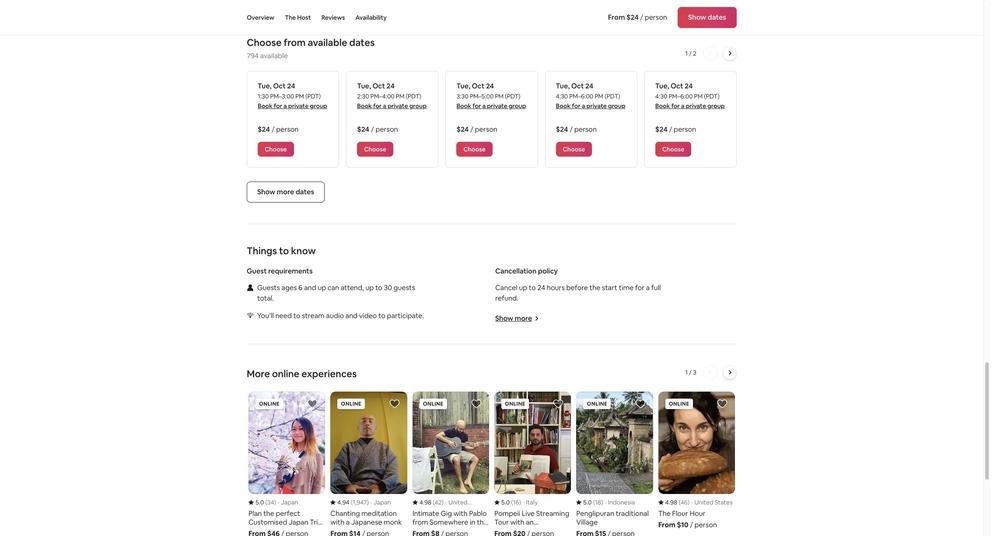 Task type: describe. For each thing, give the bounding box(es) containing it.
$24 for 2nd the book for a private group link from right
[[556, 125, 568, 134]]

cancellation policy
[[496, 267, 558, 276]]

tue, oct 24 4:30 pm–6:00 pm (pdt) book for a private group for 2nd the book for a private group link from right
[[556, 81, 626, 110]]

cancellation
[[496, 267, 537, 276]]

( for 42
[[433, 499, 435, 506]]

to left "know"
[[279, 245, 289, 257]]

rating 5.0 out of 5; 16 reviews image
[[495, 499, 521, 506]]

5.0 for 5.0 ( 18 )
[[584, 499, 592, 506]]

5.0 for 5.0 ( 16 )
[[502, 499, 510, 506]]

4 book from the left
[[556, 102, 571, 110]]

· for 5.0 ( 18 )
[[605, 499, 607, 506]]

5 book for a private group link from the left
[[656, 102, 725, 110]]

host
[[297, 14, 311, 21]]

more for show more
[[515, 314, 532, 323]]

the flour hour group
[[659, 392, 735, 530]]

4.98 ( 42 )
[[420, 499, 444, 506]]

rating 4.94 out of 5; 1,947 reviews image
[[331, 499, 369, 506]]

24 for third the book for a private group link from right
[[486, 81, 494, 91]]

to right video
[[379, 311, 386, 320]]

0 horizontal spatial available
[[260, 51, 288, 60]]

· united states
[[692, 499, 733, 506]]

pompeii live streaming tour with an archaeologist group
[[495, 392, 571, 536]]

for for 2nd the book for a private group link from right
[[572, 102, 581, 110]]

video
[[359, 311, 377, 320]]

from $24 / person
[[608, 13, 668, 22]]

3:30
[[457, 92, 469, 100]]

4.98 for 4.98 ( 46 )
[[666, 499, 678, 506]]

group for 1st the book for a private group link from the left
[[310, 102, 327, 110]]

save this experience image for 4.94 ( 1,947 )
[[389, 399, 400, 409]]

5 $24 / person from the left
[[656, 125, 697, 134]]

to inside 'cancel up to 24 hours before the start time for a full refund.'
[[529, 283, 536, 292]]

a inside 'cancel up to 24 hours before the start time for a full refund.'
[[646, 283, 650, 292]]

rating 5.0 out of 5; 34 reviews image
[[249, 499, 276, 506]]

for for 2nd the book for a private group link from the left
[[373, 102, 382, 110]]

2 up from the left
[[366, 283, 374, 292]]

· italy
[[523, 499, 538, 506]]

show more dates link
[[247, 182, 325, 203]]

4.98 ( 46 )
[[666, 499, 690, 506]]

book inside tue, oct 24 1:30 pm–3:00 pm (pdt) book for a private group
[[258, 102, 273, 110]]

total.
[[257, 294, 274, 303]]

save this experience image for 5.0 ( 16 )
[[554, 399, 564, 409]]

need
[[276, 311, 292, 320]]

the host
[[285, 14, 311, 21]]

person for 2nd the book for a private group link from right
[[575, 125, 597, 134]]

· for 5.0 ( 34 )
[[278, 499, 279, 506]]

1 up from the left
[[318, 283, 326, 292]]

1 book for a private group link from the left
[[258, 102, 327, 110]]

before
[[567, 283, 588, 292]]

private for 2nd the book for a private group link from right
[[587, 102, 607, 110]]

availability
[[356, 14, 387, 21]]

start
[[602, 283, 618, 292]]

794
[[247, 51, 259, 60]]

show dates link
[[678, 7, 737, 28]]

united
[[695, 499, 714, 506]]

hours
[[547, 283, 565, 292]]

and inside guests ages 6 and up can attend, up to 30 guests total.
[[304, 283, 316, 292]]

you'll
[[257, 311, 274, 320]]

tue, for 2nd the book for a private group link from right
[[556, 81, 570, 91]]

1 horizontal spatial and
[[346, 311, 358, 320]]

cancel up to 24 hours before the start time for a full refund.
[[496, 283, 661, 303]]

30
[[384, 283, 392, 292]]

a for 2nd the book for a private group link from right
[[582, 102, 586, 110]]

42
[[435, 499, 442, 506]]

person for fifth the book for a private group link from left
[[674, 125, 697, 134]]

cancel
[[496, 283, 518, 292]]

things to know
[[247, 245, 316, 257]]

book inside tue, oct 24 2:30 pm–4:00 pm (pdt) book for a private group
[[357, 102, 372, 110]]

guests ages 6 and up can attend, up to 30 guests total.
[[257, 283, 415, 303]]

) for 5.0 ( 18 )
[[601, 499, 603, 506]]

more online experiences
[[247, 368, 357, 380]]

pm–3:00
[[270, 92, 294, 100]]

pm for fifth the book for a private group link from left
[[695, 92, 703, 100]]

1 / 3
[[686, 369, 697, 376]]

things
[[247, 245, 277, 257]]

states
[[715, 499, 733, 506]]

for for fifth the book for a private group link from left
[[672, 102, 680, 110]]

ages
[[282, 283, 297, 292]]

$24 for 1st the book for a private group link from the left
[[258, 125, 270, 134]]

oct for 2nd the book for a private group link from the left
[[373, 81, 385, 91]]

from $10 / person
[[659, 520, 718, 530]]

dates inside choose from available dates 794 available
[[350, 36, 375, 49]]

2 horizontal spatial dates
[[708, 13, 727, 22]]

a for third the book for a private group link from right
[[483, 102, 486, 110]]

participate.
[[387, 311, 424, 320]]

availability button
[[356, 0, 387, 35]]

0 vertical spatial available
[[308, 36, 347, 49]]

/ inside the flour hour group
[[691, 520, 693, 530]]

group for third the book for a private group link from right
[[509, 102, 526, 110]]

(pdt) inside tue, oct 24 1:30 pm–3:00 pm (pdt) book for a private group
[[306, 92, 321, 100]]

24 for 1st the book for a private group link from the left
[[287, 81, 295, 91]]

0 horizontal spatial dates
[[296, 187, 314, 197]]

from
[[284, 36, 306, 49]]

save this experience image for 5.0 ( 34 )
[[307, 399, 318, 409]]

guest requirements
[[247, 267, 313, 276]]

24 for 2nd the book for a private group link from right
[[586, 81, 594, 91]]

guest
[[247, 267, 267, 276]]

pm–5:00
[[470, 92, 494, 100]]

tue, oct 24 2:30 pm–4:00 pm (pdt) book for a private group
[[357, 81, 427, 110]]

person for third the book for a private group link from right
[[475, 125, 498, 134]]

guests
[[394, 283, 415, 292]]

book inside "tue, oct 24 3:30 pm–5:00 pm (pdt) book for a private group"
[[457, 102, 472, 110]]

online
[[272, 368, 300, 380]]

2 $24 / person from the left
[[357, 125, 398, 134]]

16
[[513, 499, 519, 506]]

· indonesia
[[605, 499, 635, 506]]

time
[[619, 283, 634, 292]]

2
[[694, 49, 697, 57]]

for for 1st the book for a private group link from the left
[[274, 102, 282, 110]]

audio
[[326, 311, 344, 320]]

the
[[285, 14, 296, 21]]

2 pm–6:00 from the left
[[669, 92, 693, 100]]

person for 1st the book for a private group link from the left
[[276, 125, 299, 134]]

· for 5.0 ( 16 )
[[523, 499, 525, 506]]

the
[[590, 283, 601, 292]]

1,947
[[353, 499, 367, 506]]

tue, for fifth the book for a private group link from left
[[656, 81, 670, 91]]

group for 2nd the book for a private group link from right
[[608, 102, 626, 110]]

attend,
[[341, 283, 364, 292]]

private for 2nd the book for a private group link from the left
[[388, 102, 408, 110]]



Task type: locate. For each thing, give the bounding box(es) containing it.
choose from available dates 794 available
[[247, 36, 375, 60]]

private inside tue, oct 24 1:30 pm–3:00 pm (pdt) book for a private group
[[288, 102, 309, 110]]

1 · from the left
[[278, 499, 279, 506]]

2:30
[[357, 92, 369, 100]]

4 tue, from the left
[[556, 81, 570, 91]]

3 up from the left
[[519, 283, 528, 292]]

you'll need to stream audio and video to participate.
[[257, 311, 424, 320]]

1
[[686, 49, 688, 57], [686, 369, 688, 376]]

save this experience image inside the pompeii live streaming tour with an archaeologist group
[[554, 399, 564, 409]]

( inside the pompeii live streaming tour with an archaeologist group
[[511, 499, 513, 506]]

2 ) from the left
[[367, 499, 369, 506]]

4.98 inside the flour hour group
[[666, 499, 678, 506]]

show inside show dates link
[[689, 13, 707, 22]]

from for from
[[659, 520, 676, 530]]

1:30
[[258, 92, 269, 100]]

4 ( from the left
[[511, 499, 513, 506]]

a for 2nd the book for a private group link from the left
[[383, 102, 387, 110]]

private inside "tue, oct 24 3:30 pm–5:00 pm (pdt) book for a private group"
[[487, 102, 508, 110]]

0 horizontal spatial pm–6:00
[[570, 92, 594, 100]]

tue, oct 24 4:30 pm–6:00 pm (pdt) book for a private group
[[556, 81, 626, 110], [656, 81, 725, 110]]

24 for fifth the book for a private group link from left
[[685, 81, 693, 91]]

5 pm from the left
[[695, 92, 703, 100]]

) inside plan the perfect customised japan trip with local expert group
[[274, 499, 276, 506]]

4.98 left 46
[[666, 499, 678, 506]]

5.0 ( 34 )
[[256, 499, 276, 506]]

1 $24 / person from the left
[[258, 125, 299, 134]]

1 5.0 from the left
[[256, 499, 264, 506]]

( for 16
[[511, 499, 513, 506]]

rating 4.98 out of 5; 42 reviews image
[[413, 499, 444, 506]]

1 for 1 / 2
[[686, 49, 688, 57]]

group
[[310, 102, 327, 110], [410, 102, 427, 110], [509, 102, 526, 110], [608, 102, 626, 110], [708, 102, 725, 110]]

save this experience image inside plan the perfect customised japan trip with local expert group
[[307, 399, 318, 409]]

(pdt) inside tue, oct 24 2:30 pm–4:00 pm (pdt) book for a private group
[[406, 92, 422, 100]]

1 horizontal spatial pm–6:00
[[669, 92, 693, 100]]

policy
[[538, 267, 558, 276]]

3 pm from the left
[[495, 92, 504, 100]]

1 4:30 from the left
[[556, 92, 568, 100]]

1 japan from the left
[[281, 499, 298, 506]]

· right 42
[[446, 499, 447, 506]]

1 horizontal spatial 4.98
[[666, 499, 678, 506]]

3 tue, from the left
[[457, 81, 471, 91]]

pm inside "tue, oct 24 3:30 pm–5:00 pm (pdt) book for a private group"
[[495, 92, 504, 100]]

( inside intimate gig with pablo from somewhere in the world group
[[433, 499, 435, 506]]

2 group from the left
[[410, 102, 427, 110]]

( inside plan the perfect customised japan trip with local expert group
[[265, 499, 267, 506]]

1 group from the left
[[310, 102, 327, 110]]

· right the 1,947
[[371, 499, 372, 506]]

2 · from the left
[[371, 499, 372, 506]]

· japan for 4.94 ( 1,947 )
[[371, 499, 391, 506]]

0 vertical spatial and
[[304, 283, 316, 292]]

4 pm from the left
[[595, 92, 604, 100]]

pm for 2nd the book for a private group link from the left
[[396, 92, 405, 100]]

pm for third the book for a private group link from right
[[495, 92, 504, 100]]

more inside show more dates link
[[277, 187, 294, 197]]

private for 1st the book for a private group link from the left
[[288, 102, 309, 110]]

)
[[274, 499, 276, 506], [367, 499, 369, 506], [442, 499, 444, 506], [519, 499, 521, 506], [601, 499, 603, 506], [688, 499, 690, 506]]

reviews button
[[322, 0, 345, 35]]

0 vertical spatial more
[[277, 187, 294, 197]]

2 (pdt) from the left
[[406, 92, 422, 100]]

to down cancellation policy
[[529, 283, 536, 292]]

5.0
[[256, 499, 264, 506], [502, 499, 510, 506], [584, 499, 592, 506]]

4.98 inside intimate gig with pablo from somewhere in the world group
[[420, 499, 432, 506]]

$10
[[677, 520, 689, 530]]

5.0 ( 18 )
[[584, 499, 603, 506]]

pm–4:00
[[371, 92, 395, 100]]

0 vertical spatial show
[[689, 13, 707, 22]]

24 inside "tue, oct 24 3:30 pm–5:00 pm (pdt) book for a private group"
[[486, 81, 494, 91]]

stream
[[302, 311, 325, 320]]

tue, for 2nd the book for a private group link from the left
[[357, 81, 371, 91]]

3
[[694, 369, 697, 376]]

save this experience image for 4.98 ( 46 )
[[718, 399, 728, 409]]

1 horizontal spatial tue, oct 24 4:30 pm–6:00 pm (pdt) book for a private group
[[656, 81, 725, 110]]

japan for 5.0 ( 34 )
[[281, 499, 298, 506]]

intimate gig with pablo from somewhere in the world group
[[413, 392, 489, 536]]

5 ( from the left
[[593, 499, 595, 506]]

1 1 from the top
[[686, 49, 688, 57]]

0 horizontal spatial up
[[318, 283, 326, 292]]

save this experience image
[[307, 399, 318, 409], [389, 399, 400, 409], [471, 399, 482, 409], [554, 399, 564, 409], [636, 399, 646, 409], [718, 399, 728, 409]]

2 vertical spatial show
[[496, 314, 514, 323]]

· right 34
[[278, 499, 279, 506]]

private for fifth the book for a private group link from left
[[686, 102, 707, 110]]

0 horizontal spatial 4.98
[[420, 499, 432, 506]]

1 tue, oct 24 4:30 pm–6:00 pm (pdt) book for a private group from the left
[[556, 81, 626, 110]]

italy
[[526, 499, 538, 506]]

available down choose
[[260, 51, 288, 60]]

1 vertical spatial 1
[[686, 369, 688, 376]]

pm inside tue, oct 24 1:30 pm–3:00 pm (pdt) book for a private group
[[296, 92, 304, 100]]

3 $24 / person from the left
[[457, 125, 498, 134]]

a for 1st the book for a private group link from the left
[[284, 102, 287, 110]]

group for 2nd the book for a private group link from the left
[[410, 102, 427, 110]]

pm
[[296, 92, 304, 100], [396, 92, 405, 100], [495, 92, 504, 100], [595, 92, 604, 100], [695, 92, 703, 100]]

person
[[645, 13, 668, 22], [276, 125, 299, 134], [376, 125, 398, 134], [475, 125, 498, 134], [575, 125, 597, 134], [674, 125, 697, 134], [695, 520, 718, 530]]

(
[[265, 499, 267, 506], [351, 499, 353, 506], [433, 499, 435, 506], [511, 499, 513, 506], [593, 499, 595, 506], [679, 499, 681, 506]]

0 horizontal spatial from
[[608, 13, 625, 22]]

5.0 left 16
[[502, 499, 510, 506]]

24 inside tue, oct 24 1:30 pm–3:00 pm (pdt) book for a private group
[[287, 81, 295, 91]]

$24 for 2nd the book for a private group link from the left
[[357, 125, 370, 134]]

rating 5.0 out of 5; 18 reviews image
[[577, 499, 603, 506]]

4 save this experience image from the left
[[554, 399, 564, 409]]

can
[[328, 283, 339, 292]]

private inside tue, oct 24 2:30 pm–4:00 pm (pdt) book for a private group
[[388, 102, 408, 110]]

up right attend,
[[366, 283, 374, 292]]

1 horizontal spatial up
[[366, 283, 374, 292]]

group inside tue, oct 24 1:30 pm–3:00 pm (pdt) book for a private group
[[310, 102, 327, 110]]

1 horizontal spatial 5.0
[[502, 499, 510, 506]]

2 ( from the left
[[351, 499, 353, 506]]

) inside penglipuran traditional village group
[[601, 499, 603, 506]]

4 · from the left
[[523, 499, 525, 506]]

and right 6
[[304, 283, 316, 292]]

· inside penglipuran traditional village group
[[605, 499, 607, 506]]

1 horizontal spatial from
[[659, 520, 676, 530]]

person inside the flour hour group
[[695, 520, 718, 530]]

) inside the flour hour group
[[688, 499, 690, 506]]

show
[[689, 13, 707, 22], [257, 187, 275, 197], [496, 314, 514, 323]]

5 tue, from the left
[[656, 81, 670, 91]]

5.0 left 18
[[584, 499, 592, 506]]

2 1 from the top
[[686, 369, 688, 376]]

japan right 34
[[281, 499, 298, 506]]

· japan
[[278, 499, 298, 506], [371, 499, 391, 506]]

0 horizontal spatial tue, oct 24 4:30 pm–6:00 pm (pdt) book for a private group
[[556, 81, 626, 110]]

2 horizontal spatial 5.0
[[584, 499, 592, 506]]

1 horizontal spatial show
[[496, 314, 514, 323]]

· japan for 5.0 ( 34 )
[[278, 499, 298, 506]]

guests
[[257, 283, 280, 292]]

reviews
[[322, 14, 345, 21]]

· inside intimate gig with pablo from somewhere in the world group
[[446, 499, 447, 506]]

4 ) from the left
[[519, 499, 521, 506]]

oct for fifth the book for a private group link from left
[[671, 81, 684, 91]]

and left video
[[346, 311, 358, 320]]

oct for 1st the book for a private group link from the left
[[273, 81, 286, 91]]

5.0 inside penglipuran traditional village group
[[584, 499, 592, 506]]

3 book from the left
[[457, 102, 472, 110]]

private for third the book for a private group link from right
[[487, 102, 508, 110]]

1 private from the left
[[288, 102, 309, 110]]

( inside the flour hour group
[[679, 499, 681, 506]]

1 ) from the left
[[274, 499, 276, 506]]

· inside 'chanting meditation with a japanese monk' group
[[371, 499, 372, 506]]

group for fifth the book for a private group link from left
[[708, 102, 725, 110]]

· for 4.98 ( 46 )
[[692, 499, 693, 506]]

from
[[608, 13, 625, 22], [659, 520, 676, 530]]

for inside tue, oct 24 2:30 pm–4:00 pm (pdt) book for a private group
[[373, 102, 382, 110]]

refund.
[[496, 294, 519, 303]]

1 vertical spatial and
[[346, 311, 358, 320]]

1 / 2
[[686, 49, 697, 57]]

overview
[[247, 14, 275, 21]]

show for show more
[[496, 314, 514, 323]]

tue, for 1st the book for a private group link from the left
[[258, 81, 272, 91]]

available down "reviews" button
[[308, 36, 347, 49]]

show for show dates
[[689, 13, 707, 22]]

choose
[[247, 36, 282, 49]]

· japan right 34
[[278, 499, 298, 506]]

1 horizontal spatial · japan
[[371, 499, 391, 506]]

5 private from the left
[[686, 102, 707, 110]]

1 vertical spatial dates
[[350, 36, 375, 49]]

0 vertical spatial dates
[[708, 13, 727, 22]]

6 · from the left
[[692, 499, 693, 506]]

japan right the 1,947
[[374, 499, 391, 506]]

to inside guests ages 6 and up can attend, up to 30 guests total.
[[376, 283, 383, 292]]

3 (pdt) from the left
[[505, 92, 521, 100]]

2 pm from the left
[[396, 92, 405, 100]]

and
[[304, 283, 316, 292], [346, 311, 358, 320]]

1 tue, from the left
[[258, 81, 272, 91]]

24 inside tue, oct 24 2:30 pm–4:00 pm (pdt) book for a private group
[[387, 81, 395, 91]]

4.94
[[338, 499, 350, 506]]

( inside 'chanting meditation with a japanese monk' group
[[351, 499, 353, 506]]

oct inside tue, oct 24 2:30 pm–4:00 pm (pdt) book for a private group
[[373, 81, 385, 91]]

0 vertical spatial from
[[608, 13, 625, 22]]

(pdt) inside "tue, oct 24 3:30 pm–5:00 pm (pdt) book for a private group"
[[505, 92, 521, 100]]

more
[[247, 368, 270, 380]]

5 save this experience image from the left
[[636, 399, 646, 409]]

show more dates
[[257, 187, 314, 197]]

2 book from the left
[[357, 102, 372, 110]]

a for fifth the book for a private group link from left
[[682, 102, 685, 110]]

· japan right the 1,947
[[371, 499, 391, 506]]

1 vertical spatial show
[[257, 187, 275, 197]]

0 horizontal spatial show
[[257, 187, 275, 197]]

1 vertical spatial more
[[515, 314, 532, 323]]

private
[[288, 102, 309, 110], [388, 102, 408, 110], [487, 102, 508, 110], [587, 102, 607, 110], [686, 102, 707, 110]]

from for from $24
[[608, 13, 625, 22]]

) for 5.0 ( 16 )
[[519, 499, 521, 506]]

24 for 2nd the book for a private group link from the left
[[387, 81, 395, 91]]

from inside the flour hour group
[[659, 520, 676, 530]]

6 ) from the left
[[688, 499, 690, 506]]

5 oct from the left
[[671, 81, 684, 91]]

3 private from the left
[[487, 102, 508, 110]]

1 horizontal spatial dates
[[350, 36, 375, 49]]

more
[[277, 187, 294, 197], [515, 314, 532, 323]]

1 left 3
[[686, 369, 688, 376]]

) for 4.98 ( 42 )
[[442, 499, 444, 506]]

2 tue, from the left
[[357, 81, 371, 91]]

japan for 4.94 ( 1,947 )
[[374, 499, 391, 506]]

5 (pdt) from the left
[[705, 92, 720, 100]]

4 group from the left
[[608, 102, 626, 110]]

tue, for third the book for a private group link from right
[[457, 81, 471, 91]]

) for 4.94 ( 1,947 )
[[367, 499, 369, 506]]

0 horizontal spatial more
[[277, 187, 294, 197]]

18
[[595, 499, 601, 506]]

0 horizontal spatial japan
[[281, 499, 298, 506]]

for inside "tue, oct 24 3:30 pm–5:00 pm (pdt) book for a private group"
[[473, 102, 481, 110]]

show more
[[496, 314, 532, 323]]

pm for 2nd the book for a private group link from right
[[595, 92, 604, 100]]

1 vertical spatial from
[[659, 520, 676, 530]]

for for third the book for a private group link from right
[[473, 102, 481, 110]]

1 · japan from the left
[[278, 499, 298, 506]]

person for 2nd the book for a private group link from the left
[[376, 125, 398, 134]]

5.0 ( 16 )
[[502, 499, 521, 506]]

1 oct from the left
[[273, 81, 286, 91]]

pm for 1st the book for a private group link from the left
[[296, 92, 304, 100]]

5.0 inside plan the perfect customised japan trip with local expert group
[[256, 499, 264, 506]]

up left can
[[318, 283, 326, 292]]

$24
[[627, 13, 639, 22], [258, 125, 270, 134], [357, 125, 370, 134], [457, 125, 469, 134], [556, 125, 568, 134], [656, 125, 668, 134]]

5.0 for 5.0 ( 34 )
[[256, 499, 264, 506]]

requirements
[[268, 267, 313, 276]]

to left 30
[[376, 283, 383, 292]]

$24 for fifth the book for a private group link from left
[[656, 125, 668, 134]]

up inside 'cancel up to 24 hours before the start time for a full refund.'
[[519, 283, 528, 292]]

show more link
[[496, 314, 539, 323]]

tue, oct 24 4:30 pm–6:00 pm (pdt) book for a private group for fifth the book for a private group link from left
[[656, 81, 725, 110]]

group inside tue, oct 24 2:30 pm–4:00 pm (pdt) book for a private group
[[410, 102, 427, 110]]

experiences
[[302, 368, 357, 380]]

4.98 left 42
[[420, 499, 432, 506]]

tue, oct 24 3:30 pm–5:00 pm (pdt) book for a private group
[[457, 81, 526, 110]]

2 private from the left
[[388, 102, 408, 110]]

· japan inside plan the perfect customised japan trip with local expert group
[[278, 499, 298, 506]]

a inside tue, oct 24 1:30 pm–3:00 pm (pdt) book for a private group
[[284, 102, 287, 110]]

1 horizontal spatial japan
[[374, 499, 391, 506]]

1 horizontal spatial 4:30
[[656, 92, 668, 100]]

· right 16
[[523, 499, 525, 506]]

2 4.98 from the left
[[666, 499, 678, 506]]

( for 34
[[265, 499, 267, 506]]

4 oct from the left
[[572, 81, 584, 91]]

full
[[652, 283, 661, 292]]

3 save this experience image from the left
[[471, 399, 482, 409]]

for
[[274, 102, 282, 110], [373, 102, 382, 110], [473, 102, 481, 110], [572, 102, 581, 110], [672, 102, 680, 110], [636, 283, 645, 292]]

plan the perfect customised japan trip with local expert group
[[249, 392, 325, 536]]

5.0 inside the pompeii live streaming tour with an archaeologist group
[[502, 499, 510, 506]]

oct inside tue, oct 24 1:30 pm–3:00 pm (pdt) book for a private group
[[273, 81, 286, 91]]

book for a private group link
[[258, 102, 327, 110], [357, 102, 427, 110], [457, 102, 526, 110], [556, 102, 626, 110], [656, 102, 725, 110]]

0 horizontal spatial · japan
[[278, 499, 298, 506]]

available
[[308, 36, 347, 49], [260, 51, 288, 60]]

2 book for a private group link from the left
[[357, 102, 427, 110]]

0 vertical spatial 1
[[686, 49, 688, 57]]

4 book for a private group link from the left
[[556, 102, 626, 110]]

1 (pdt) from the left
[[306, 92, 321, 100]]

5 ) from the left
[[601, 499, 603, 506]]

3 5.0 from the left
[[584, 499, 592, 506]]

1 save this experience image from the left
[[307, 399, 318, 409]]

2 tue, oct 24 4:30 pm–6:00 pm (pdt) book for a private group from the left
[[656, 81, 725, 110]]

know
[[291, 245, 316, 257]]

show inside show more dates link
[[257, 187, 275, 197]]

5 group from the left
[[708, 102, 725, 110]]

1 ( from the left
[[265, 499, 267, 506]]

) inside intimate gig with pablo from somewhere in the world group
[[442, 499, 444, 506]]

to right need
[[294, 311, 301, 320]]

) for 5.0 ( 34 )
[[274, 499, 276, 506]]

) for 4.98 ( 46 )
[[688, 499, 690, 506]]

1 pm from the left
[[296, 92, 304, 100]]

5 book from the left
[[656, 102, 670, 110]]

24 inside 'cancel up to 24 hours before the start time for a full refund.'
[[538, 283, 546, 292]]

dates
[[708, 13, 727, 22], [350, 36, 375, 49], [296, 187, 314, 197]]

2 4:30 from the left
[[656, 92, 668, 100]]

· inside the pompeii live streaming tour with an archaeologist group
[[523, 499, 525, 506]]

2 horizontal spatial up
[[519, 283, 528, 292]]

·
[[278, 499, 279, 506], [371, 499, 372, 506], [446, 499, 447, 506], [523, 499, 525, 506], [605, 499, 607, 506], [692, 499, 693, 506]]

( inside penglipuran traditional village group
[[593, 499, 595, 506]]

2 oct from the left
[[373, 81, 385, 91]]

2 5.0 from the left
[[502, 499, 510, 506]]

3 group from the left
[[509, 102, 526, 110]]

up right cancel
[[519, 283, 528, 292]]

5.0 left 34
[[256, 499, 264, 506]]

· inside the flour hour group
[[692, 499, 693, 506]]

tue, inside tue, oct 24 1:30 pm–3:00 pm (pdt) book for a private group
[[258, 81, 272, 91]]

3 ) from the left
[[442, 499, 444, 506]]

3 · from the left
[[446, 499, 447, 506]]

4:30
[[556, 92, 568, 100], [656, 92, 668, 100]]

$24 for third the book for a private group link from right
[[457, 125, 469, 134]]

2 horizontal spatial show
[[689, 13, 707, 22]]

3 ( from the left
[[433, 499, 435, 506]]

(pdt)
[[306, 92, 321, 100], [406, 92, 422, 100], [505, 92, 521, 100], [605, 92, 621, 100], [705, 92, 720, 100]]

book
[[258, 102, 273, 110], [357, 102, 372, 110], [457, 102, 472, 110], [556, 102, 571, 110], [656, 102, 670, 110]]

1 4.98 from the left
[[420, 499, 432, 506]]

show dates
[[689, 13, 727, 22]]

indonesia
[[608, 499, 635, 506]]

2 save this experience image from the left
[[389, 399, 400, 409]]

pm inside tue, oct 24 2:30 pm–4:00 pm (pdt) book for a private group
[[396, 92, 405, 100]]

tue,
[[258, 81, 272, 91], [357, 81, 371, 91], [457, 81, 471, 91], [556, 81, 570, 91], [656, 81, 670, 91]]

oct for third the book for a private group link from right
[[472, 81, 485, 91]]

save this experience image for 5.0 ( 18 )
[[636, 399, 646, 409]]

a inside tue, oct 24 2:30 pm–4:00 pm (pdt) book for a private group
[[383, 102, 387, 110]]

1 left '2'
[[686, 49, 688, 57]]

· inside plan the perfect customised japan trip with local expert group
[[278, 499, 279, 506]]

for inside tue, oct 24 1:30 pm–3:00 pm (pdt) book for a private group
[[274, 102, 282, 110]]

2 japan from the left
[[374, 499, 391, 506]]

5 · from the left
[[605, 499, 607, 506]]

for inside 'cancel up to 24 hours before the start time for a full refund.'
[[636, 283, 645, 292]]

more for show more dates
[[277, 187, 294, 197]]

1 for 1 / 3
[[686, 369, 688, 376]]

chanting meditation with a japanese monk group
[[331, 392, 407, 536]]

6
[[299, 283, 303, 292]]

save this experience image for 4.98 ( 42 )
[[471, 399, 482, 409]]

4 private from the left
[[587, 102, 607, 110]]

tue, oct 24 1:30 pm–3:00 pm (pdt) book for a private group
[[258, 81, 327, 110]]

6 ( from the left
[[679, 499, 681, 506]]

a
[[284, 102, 287, 110], [383, 102, 387, 110], [483, 102, 486, 110], [582, 102, 586, 110], [682, 102, 685, 110], [646, 283, 650, 292]]

overview button
[[247, 0, 275, 35]]

0 horizontal spatial 5.0
[[256, 499, 264, 506]]

4.98
[[420, 499, 432, 506], [666, 499, 678, 506]]

2 vertical spatial dates
[[296, 187, 314, 197]]

tue, inside "tue, oct 24 3:30 pm–5:00 pm (pdt) book for a private group"
[[457, 81, 471, 91]]

3 oct from the left
[[472, 81, 485, 91]]

( for 18
[[593, 499, 595, 506]]

1 book from the left
[[258, 102, 273, 110]]

japan
[[281, 499, 298, 506], [374, 499, 391, 506]]

· japan inside 'chanting meditation with a japanese monk' group
[[371, 499, 391, 506]]

a inside "tue, oct 24 3:30 pm–5:00 pm (pdt) book for a private group"
[[483, 102, 486, 110]]

1 pm–6:00 from the left
[[570, 92, 594, 100]]

oct for 2nd the book for a private group link from right
[[572, 81, 584, 91]]

show for show more dates
[[257, 187, 275, 197]]

6 save this experience image from the left
[[718, 399, 728, 409]]

) inside the pompeii live streaming tour with an archaeologist group
[[519, 499, 521, 506]]

1 horizontal spatial available
[[308, 36, 347, 49]]

( for 1,947
[[351, 499, 353, 506]]

1 vertical spatial available
[[260, 51, 288, 60]]

0 horizontal spatial and
[[304, 283, 316, 292]]

1 horizontal spatial more
[[515, 314, 532, 323]]

· right 18
[[605, 499, 607, 506]]

24
[[287, 81, 295, 91], [387, 81, 395, 91], [486, 81, 494, 91], [586, 81, 594, 91], [685, 81, 693, 91], [538, 283, 546, 292]]

group inside "tue, oct 24 3:30 pm–5:00 pm (pdt) book for a private group"
[[509, 102, 526, 110]]

34
[[267, 499, 274, 506]]

( for 46
[[679, 499, 681, 506]]

) inside 'chanting meditation with a japanese monk' group
[[367, 499, 369, 506]]

penglipuran traditional village group
[[577, 392, 653, 536]]

4 $24 / person from the left
[[556, 125, 597, 134]]

4.94 ( 1,947 )
[[338, 499, 369, 506]]

tue, inside tue, oct 24 2:30 pm–4:00 pm (pdt) book for a private group
[[357, 81, 371, 91]]

· right 46
[[692, 499, 693, 506]]

46
[[681, 499, 688, 506]]

2 · japan from the left
[[371, 499, 391, 506]]

· for 4.94 ( 1,947 )
[[371, 499, 372, 506]]

4.98 for 4.98 ( 42 )
[[420, 499, 432, 506]]

the host button
[[285, 0, 311, 35]]

4 (pdt) from the left
[[605, 92, 621, 100]]

oct inside "tue, oct 24 3:30 pm–5:00 pm (pdt) book for a private group"
[[472, 81, 485, 91]]

rating 4.98 out of 5; 46 reviews image
[[659, 499, 690, 506]]

0 horizontal spatial 4:30
[[556, 92, 568, 100]]

3 book for a private group link from the left
[[457, 102, 526, 110]]



Task type: vqa. For each thing, say whether or not it's contained in the screenshot.
Airbnb service fee
no



